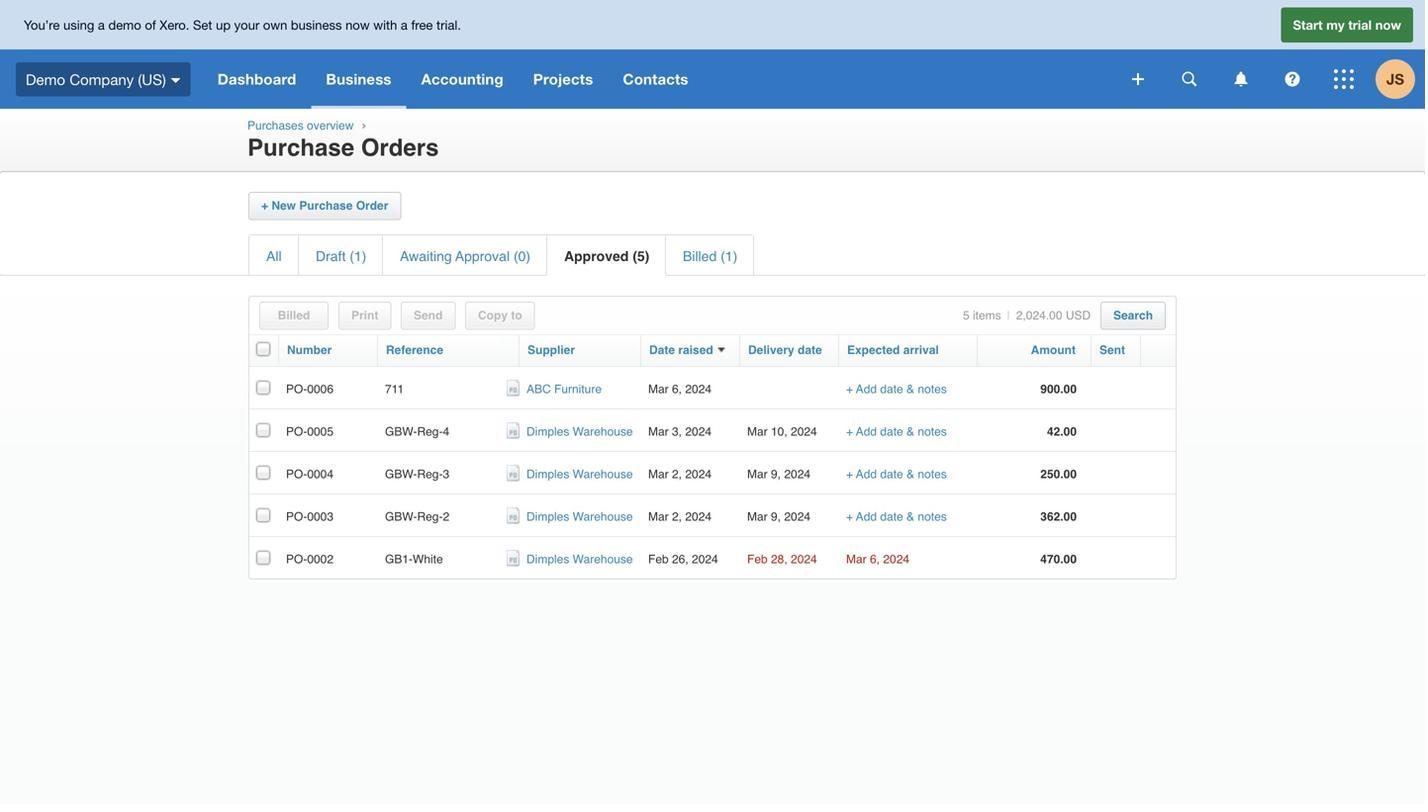 Task type: vqa. For each thing, say whether or not it's contained in the screenshot.
name@email.com Text Box
no



Task type: describe. For each thing, give the bounding box(es) containing it.
expected arrival
[[848, 344, 939, 357]]

|
[[1008, 309, 1011, 323]]

dimples warehouse link for 4
[[527, 425, 633, 439]]

2
[[443, 510, 450, 524]]

abc furniture link
[[527, 382, 602, 396]]

warehouse for 3
[[573, 468, 633, 482]]

delivery date
[[749, 344, 823, 357]]

po-0006
[[286, 382, 334, 396]]

amount
[[1031, 344, 1076, 357]]

start my trial now
[[1294, 17, 1402, 32]]

+ add date & notes link for 362.00
[[847, 510, 947, 524]]

delivery date link
[[749, 344, 823, 357]]

gbw- for gbw-reg-3
[[385, 468, 417, 482]]

po- for 0004
[[286, 468, 307, 482]]

add for 250.00
[[856, 468, 877, 482]]

3,
[[672, 425, 682, 439]]

po- for 0006
[[286, 382, 307, 396]]

purchases overview link
[[248, 119, 354, 133]]

contacts button
[[608, 50, 704, 109]]

4 warehouse from the top
[[573, 553, 633, 567]]

1 horizontal spatial svg image
[[1335, 69, 1355, 89]]

reference
[[386, 344, 444, 357]]

warehouse for 4
[[573, 425, 633, 439]]

4 dimples warehouse link from the top
[[527, 553, 633, 567]]

date for 900.00
[[881, 382, 904, 396]]

billed for billed
[[278, 309, 310, 323]]

add for 900.00
[[856, 382, 877, 396]]

1 vertical spatial purchase
[[299, 199, 353, 213]]

approved (5)
[[564, 249, 650, 264]]

billed (1) button
[[683, 249, 738, 264]]

company
[[69, 71, 134, 88]]

approval
[[456, 249, 510, 264]]

+ new purchase order button
[[261, 199, 389, 213]]

10,
[[771, 425, 788, 439]]

feb for feb 28, 2024
[[748, 553, 768, 567]]

470.00
[[1041, 553, 1077, 567]]

+ add date & notes link for 42.00
[[847, 425, 947, 439]]

po-0003
[[286, 510, 334, 524]]

expected
[[848, 344, 900, 357]]

po-0002
[[286, 553, 334, 567]]

awaiting approval (0) button
[[400, 249, 531, 264]]

abc furniture
[[527, 382, 602, 396]]

dimples for 2
[[527, 510, 570, 524]]

mar 3, 2024
[[649, 425, 712, 439]]

business
[[326, 70, 392, 88]]

svg image inside demo company (us) popup button
[[171, 78, 181, 83]]

search button
[[1114, 309, 1154, 323]]

approved
[[564, 249, 629, 264]]

mar 9, 2024 for 362.00
[[748, 510, 811, 524]]

furniture
[[554, 382, 602, 396]]

+ for 2
[[847, 510, 854, 524]]

date raised link
[[650, 344, 714, 357]]

trial
[[1349, 17, 1372, 32]]

projects button
[[519, 50, 608, 109]]

& for 250.00
[[907, 468, 915, 482]]

overview
[[307, 119, 354, 133]]

demo
[[108, 17, 141, 32]]

all
[[266, 249, 282, 264]]

(0)
[[514, 249, 531, 264]]

1 now from the left
[[346, 17, 370, 32]]

(1) for billed (1)
[[721, 249, 738, 264]]

draft (1)
[[316, 249, 367, 264]]

demo
[[26, 71, 65, 88]]

dimples warehouse link for 3
[[527, 468, 633, 482]]

all button
[[266, 249, 282, 264]]

po- for 0003
[[286, 510, 307, 524]]

+ for 3
[[847, 468, 854, 482]]

1 horizontal spatial 6,
[[870, 553, 880, 567]]

of
[[145, 17, 156, 32]]

gbw-reg-3
[[385, 468, 450, 482]]

mar down mar 10, 2024
[[748, 468, 768, 482]]

mar down mar 3, 2024
[[649, 468, 669, 482]]

0 horizontal spatial svg image
[[1133, 73, 1145, 85]]

9, for 250.00
[[771, 468, 781, 482]]

add for 362.00
[[856, 510, 877, 524]]

mar 9, 2024 for 250.00
[[748, 468, 811, 482]]

accounting button
[[407, 50, 519, 109]]

+ new purchase order
[[261, 199, 389, 213]]

9, for 362.00
[[771, 510, 781, 524]]

po-0005
[[286, 425, 334, 439]]

0006
[[307, 382, 334, 396]]

(1) for draft (1)
[[350, 249, 367, 264]]

billed for billed (1)
[[683, 249, 717, 264]]

supplier link
[[528, 344, 575, 357]]

new
[[272, 199, 296, 213]]

gb1-white
[[385, 553, 443, 567]]

contacts
[[623, 70, 689, 88]]

mar left 3,
[[649, 425, 669, 439]]

notes for 900.00
[[918, 382, 947, 396]]

purchases overview
[[248, 119, 354, 133]]

0 vertical spatial purchase
[[248, 134, 355, 162]]

white
[[413, 553, 443, 567]]

copy
[[478, 309, 508, 323]]

print
[[351, 309, 379, 323]]

arrival
[[904, 344, 939, 357]]

& for 362.00
[[907, 510, 915, 524]]

0 vertical spatial mar 6, 2024
[[649, 382, 712, 396]]

reg- for 2
[[417, 510, 443, 524]]

362.00
[[1041, 510, 1077, 524]]

date for 42.00
[[881, 425, 904, 439]]

gb1-
[[385, 553, 413, 567]]

mar 10, 2024
[[748, 425, 818, 439]]

5
[[963, 309, 970, 323]]

dimples warehouse for 3
[[527, 468, 633, 482]]

0005
[[307, 425, 334, 439]]

my
[[1327, 17, 1345, 32]]

dimples for 3
[[527, 468, 570, 482]]

42.00
[[1048, 425, 1077, 439]]

awaiting approval (0)
[[400, 249, 531, 264]]



Task type: locate. For each thing, give the bounding box(es) containing it.
purchase right "new"
[[299, 199, 353, 213]]

gbw- left 3
[[385, 468, 417, 482]]

dimples for 4
[[527, 425, 570, 439]]

0 horizontal spatial feb
[[649, 553, 669, 567]]

4
[[443, 425, 450, 439]]

purchase down the purchases overview link in the left top of the page
[[248, 134, 355, 162]]

2,024.00
[[1017, 309, 1063, 323]]

mar
[[649, 382, 669, 396], [649, 425, 669, 439], [748, 425, 768, 439], [649, 468, 669, 482], [748, 468, 768, 482], [649, 510, 669, 524], [748, 510, 768, 524], [847, 553, 867, 567]]

po- down po-0003
[[286, 553, 307, 567]]

2 notes from the top
[[918, 425, 947, 439]]

gbw- for gbw-reg-4
[[385, 425, 417, 439]]

+ for 4
[[847, 425, 854, 439]]

0 horizontal spatial (1)
[[350, 249, 367, 264]]

0 vertical spatial billed
[[683, 249, 717, 264]]

reg- up gbw-reg-3
[[417, 425, 443, 439]]

4 add from the top
[[856, 510, 877, 524]]

1 dimples warehouse from the top
[[527, 425, 633, 439]]

0 vertical spatial 2,
[[672, 468, 682, 482]]

add
[[856, 382, 877, 396], [856, 425, 877, 439], [856, 468, 877, 482], [856, 510, 877, 524]]

2 9, from the top
[[771, 510, 781, 524]]

1 mar 9, 2024 from the top
[[748, 468, 811, 482]]

trial.
[[437, 17, 461, 32]]

4 po- from the top
[[286, 510, 307, 524]]

feb for feb 26, 2024
[[649, 553, 669, 567]]

free
[[411, 17, 433, 32]]

po- up the 'po-0004'
[[286, 425, 307, 439]]

3 dimples warehouse from the top
[[527, 510, 633, 524]]

0003
[[307, 510, 334, 524]]

(1) right (5) at the top
[[721, 249, 738, 264]]

mar 9, 2024 up '28,'
[[748, 510, 811, 524]]

now
[[346, 17, 370, 32], [1376, 17, 1402, 32]]

1 + add date & notes from the top
[[847, 382, 947, 396]]

purchase
[[248, 134, 355, 162], [299, 199, 353, 213]]

2 reg- from the top
[[417, 468, 443, 482]]

usd
[[1066, 309, 1091, 323]]

(us)
[[138, 71, 166, 88]]

+ add date & notes link for 900.00
[[847, 382, 947, 396]]

warehouse
[[573, 425, 633, 439], [573, 468, 633, 482], [573, 510, 633, 524], [573, 553, 633, 567]]

0 vertical spatial mar 9, 2024
[[748, 468, 811, 482]]

up
[[216, 17, 231, 32]]

gbw- down "711"
[[385, 425, 417, 439]]

4 dimples warehouse from the top
[[527, 553, 633, 567]]

mar up feb 28, 2024
[[748, 510, 768, 524]]

po- down "number"
[[286, 382, 307, 396]]

3 & from the top
[[907, 468, 915, 482]]

0 horizontal spatial a
[[98, 17, 105, 32]]

xero.
[[160, 17, 189, 32]]

mar left 10,
[[748, 425, 768, 439]]

own
[[263, 17, 287, 32]]

250.00
[[1041, 468, 1077, 482]]

2, for 2
[[672, 510, 682, 524]]

9, up '28,'
[[771, 510, 781, 524]]

28,
[[771, 553, 788, 567]]

0002
[[307, 553, 334, 567]]

1 vertical spatial mar 2, 2024
[[649, 510, 712, 524]]

3 po- from the top
[[286, 468, 307, 482]]

0 vertical spatial gbw-
[[385, 425, 417, 439]]

6, down date raised
[[672, 382, 682, 396]]

1 vertical spatial reg-
[[417, 468, 443, 482]]

notes for 42.00
[[918, 425, 947, 439]]

accounting
[[421, 70, 504, 88]]

0 vertical spatial 9,
[[771, 468, 781, 482]]

send button
[[414, 309, 443, 323]]

1 horizontal spatial billed
[[683, 249, 717, 264]]

1 horizontal spatial mar 6, 2024
[[847, 553, 910, 567]]

1 dimples from the top
[[527, 425, 570, 439]]

4 + add date & notes link from the top
[[847, 510, 947, 524]]

2 now from the left
[[1376, 17, 1402, 32]]

1 horizontal spatial (1)
[[721, 249, 738, 264]]

items
[[973, 309, 1002, 323]]

+ add date & notes for 42.00
[[847, 425, 947, 439]]

mar 6, 2024 link
[[847, 553, 910, 567]]

2 po- from the top
[[286, 425, 307, 439]]

3 gbw- from the top
[[385, 510, 417, 524]]

po- down the 'po-0004'
[[286, 510, 307, 524]]

1 mar 2, 2024 from the top
[[649, 468, 712, 482]]

+ add date & notes for 362.00
[[847, 510, 947, 524]]

9,
[[771, 468, 781, 482], [771, 510, 781, 524]]

search
[[1114, 309, 1154, 323]]

1 9, from the top
[[771, 468, 781, 482]]

po- for 0002
[[286, 553, 307, 567]]

notes
[[918, 382, 947, 396], [918, 425, 947, 439], [918, 468, 947, 482], [918, 510, 947, 524]]

you're using a demo of xero. set up your own business now with a free trial.
[[24, 17, 461, 32]]

mar 2, 2024 down mar 3, 2024
[[649, 468, 712, 482]]

0 vertical spatial 6,
[[672, 382, 682, 396]]

now right trial
[[1376, 17, 1402, 32]]

3 + add date & notes link from the top
[[847, 468, 947, 482]]

a left free
[[401, 17, 408, 32]]

3 add from the top
[[856, 468, 877, 482]]

2 (1) from the left
[[721, 249, 738, 264]]

3 + add date & notes from the top
[[847, 468, 947, 482]]

2 feb from the left
[[748, 553, 768, 567]]

2 vertical spatial reg-
[[417, 510, 443, 524]]

banner
[[0, 0, 1426, 109]]

date for 362.00
[[881, 510, 904, 524]]

mar 2, 2024 for 3
[[649, 468, 712, 482]]

(1) right draft
[[350, 249, 367, 264]]

1 2, from the top
[[672, 468, 682, 482]]

dimples warehouse for 2
[[527, 510, 633, 524]]

3 reg- from the top
[[417, 510, 443, 524]]

svg image
[[1183, 72, 1198, 87], [1235, 72, 1248, 87], [1286, 72, 1301, 87], [171, 78, 181, 83]]

now left with
[[346, 17, 370, 32]]

dimples warehouse link for 2
[[527, 510, 633, 524]]

po- down po-0005
[[286, 468, 307, 482]]

using
[[63, 17, 94, 32]]

mar 9, 2024 down 10,
[[748, 468, 811, 482]]

6, right feb 28, 2024
[[870, 553, 880, 567]]

0 vertical spatial mar 2, 2024
[[649, 468, 712, 482]]

start
[[1294, 17, 1323, 32]]

mar right feb 28, 2024
[[847, 553, 867, 567]]

1 vertical spatial mar 9, 2024
[[748, 510, 811, 524]]

send
[[414, 309, 443, 323]]

2 + add date & notes from the top
[[847, 425, 947, 439]]

2 mar 9, 2024 from the top
[[748, 510, 811, 524]]

900.00
[[1041, 382, 1077, 396]]

notes for 362.00
[[918, 510, 947, 524]]

1 horizontal spatial a
[[401, 17, 408, 32]]

demo company (us)
[[26, 71, 166, 88]]

2024
[[686, 382, 712, 396], [686, 425, 712, 439], [791, 425, 818, 439], [686, 468, 712, 482], [785, 468, 811, 482], [686, 510, 712, 524], [785, 510, 811, 524], [692, 553, 719, 567], [791, 553, 818, 567], [884, 553, 910, 567]]

reg- down gbw-reg-4
[[417, 468, 443, 482]]

4 dimples from the top
[[527, 553, 570, 567]]

2, up 26,
[[672, 510, 682, 524]]

0 horizontal spatial mar 6, 2024
[[649, 382, 712, 396]]

1 feb from the left
[[649, 553, 669, 567]]

1 a from the left
[[98, 17, 105, 32]]

reg- for 4
[[417, 425, 443, 439]]

26,
[[672, 553, 689, 567]]

dashboard
[[218, 70, 296, 88]]

mar 2, 2024 for 2
[[649, 510, 712, 524]]

mar 2, 2024 up 26,
[[649, 510, 712, 524]]

dimples warehouse
[[527, 425, 633, 439], [527, 468, 633, 482], [527, 510, 633, 524], [527, 553, 633, 567]]

& for 42.00
[[907, 425, 915, 439]]

2 & from the top
[[907, 425, 915, 439]]

2 vertical spatial gbw-
[[385, 510, 417, 524]]

2 mar 2, 2024 from the top
[[649, 510, 712, 524]]

to
[[511, 309, 522, 323]]

1 warehouse from the top
[[573, 425, 633, 439]]

& for 900.00
[[907, 382, 915, 396]]

(1)
[[350, 249, 367, 264], [721, 249, 738, 264]]

9, down 10,
[[771, 468, 781, 482]]

+ add date & notes for 250.00
[[847, 468, 947, 482]]

1 vertical spatial gbw-
[[385, 468, 417, 482]]

1 vertical spatial 6,
[[870, 553, 880, 567]]

draft
[[316, 249, 346, 264]]

1 reg- from the top
[[417, 425, 443, 439]]

js
[[1387, 70, 1405, 88]]

copy to
[[478, 309, 522, 323]]

5 po- from the top
[[286, 553, 307, 567]]

711
[[385, 382, 404, 396]]

amount link
[[1031, 344, 1076, 357]]

mar 6, 2024 down date raised link
[[649, 382, 712, 396]]

0 horizontal spatial 6,
[[672, 382, 682, 396]]

number
[[287, 344, 332, 357]]

business
[[291, 17, 342, 32]]

2 dimples from the top
[[527, 468, 570, 482]]

mar up feb 26, 2024
[[649, 510, 669, 524]]

2 add from the top
[[856, 425, 877, 439]]

billed right (5) at the top
[[683, 249, 717, 264]]

purchases
[[248, 119, 304, 133]]

3 notes from the top
[[918, 468, 947, 482]]

1 add from the top
[[856, 382, 877, 396]]

purchase orders
[[248, 134, 439, 162]]

1 (1) from the left
[[350, 249, 367, 264]]

dimples warehouse link
[[527, 425, 633, 439], [527, 468, 633, 482], [527, 510, 633, 524], [527, 553, 633, 567]]

0 vertical spatial reg-
[[417, 425, 443, 439]]

number link
[[287, 344, 332, 357]]

2 dimples warehouse link from the top
[[527, 468, 633, 482]]

gbw- for gbw-reg-2
[[385, 510, 417, 524]]

1 horizontal spatial feb
[[748, 553, 768, 567]]

4 + add date & notes from the top
[[847, 510, 947, 524]]

+ add date & notes for 900.00
[[847, 382, 947, 396]]

+ add date & notes link for 250.00
[[847, 468, 947, 482]]

0004
[[307, 468, 334, 482]]

business button
[[311, 50, 407, 109]]

1 gbw- from the top
[[385, 425, 417, 439]]

1 & from the top
[[907, 382, 915, 396]]

draft (1) button
[[316, 249, 367, 264]]

1 vertical spatial billed
[[278, 309, 310, 323]]

3
[[443, 468, 450, 482]]

1 dimples warehouse link from the top
[[527, 425, 633, 439]]

notes for 250.00
[[918, 468, 947, 482]]

raised
[[679, 344, 714, 357]]

print button
[[351, 309, 379, 323]]

1 vertical spatial 2,
[[672, 510, 682, 524]]

reg-
[[417, 425, 443, 439], [417, 468, 443, 482], [417, 510, 443, 524]]

1 + add date & notes link from the top
[[847, 382, 947, 396]]

1 vertical spatial 9,
[[771, 510, 781, 524]]

0 horizontal spatial now
[[346, 17, 370, 32]]

js button
[[1376, 50, 1426, 109]]

billed button
[[278, 309, 310, 323]]

3 dimples from the top
[[527, 510, 570, 524]]

feb left 26,
[[649, 553, 669, 567]]

po- for 0005
[[286, 425, 307, 439]]

billed up number link
[[278, 309, 310, 323]]

2 a from the left
[[401, 17, 408, 32]]

set
[[193, 17, 212, 32]]

billed (1)
[[683, 249, 738, 264]]

2, for 3
[[672, 468, 682, 482]]

dimples
[[527, 425, 570, 439], [527, 468, 570, 482], [527, 510, 570, 524], [527, 553, 570, 567]]

2 dimples warehouse from the top
[[527, 468, 633, 482]]

reg- for 3
[[417, 468, 443, 482]]

mar 6, 2024 right feb 28, 2024
[[847, 553, 910, 567]]

add for 42.00
[[856, 425, 877, 439]]

feb left '28,'
[[748, 553, 768, 567]]

gbw-reg-4
[[385, 425, 450, 439]]

warehouse for 2
[[573, 510, 633, 524]]

4 & from the top
[[907, 510, 915, 524]]

2 gbw- from the top
[[385, 468, 417, 482]]

a right "using"
[[98, 17, 105, 32]]

abc
[[527, 382, 551, 396]]

(5)
[[633, 249, 650, 264]]

order
[[356, 199, 389, 213]]

4 notes from the top
[[918, 510, 947, 524]]

copy to button
[[478, 309, 522, 323]]

3 dimples warehouse link from the top
[[527, 510, 633, 524]]

mar down date
[[649, 382, 669, 396]]

2 2, from the top
[[672, 510, 682, 524]]

orders
[[361, 134, 439, 162]]

3 warehouse from the top
[[573, 510, 633, 524]]

date for 250.00
[[881, 468, 904, 482]]

date raised
[[650, 344, 714, 357]]

1 notes from the top
[[918, 382, 947, 396]]

1 vertical spatial mar 6, 2024
[[847, 553, 910, 567]]

gbw- up gb1-
[[385, 510, 417, 524]]

2, down 3,
[[672, 468, 682, 482]]

1 po- from the top
[[286, 382, 307, 396]]

dashboard link
[[203, 50, 311, 109]]

with
[[374, 17, 397, 32]]

demo company (us) button
[[0, 50, 203, 109]]

svg image
[[1335, 69, 1355, 89], [1133, 73, 1145, 85]]

2 + add date & notes link from the top
[[847, 425, 947, 439]]

1 horizontal spatial now
[[1376, 17, 1402, 32]]

banner containing dashboard
[[0, 0, 1426, 109]]

supplier
[[528, 344, 575, 357]]

billed
[[683, 249, 717, 264], [278, 309, 310, 323]]

reg- up white at the bottom left of the page
[[417, 510, 443, 524]]

0 horizontal spatial billed
[[278, 309, 310, 323]]

sent
[[1100, 344, 1126, 357]]

dimples warehouse for 4
[[527, 425, 633, 439]]

2,
[[672, 468, 682, 482], [672, 510, 682, 524]]

2 warehouse from the top
[[573, 468, 633, 482]]



